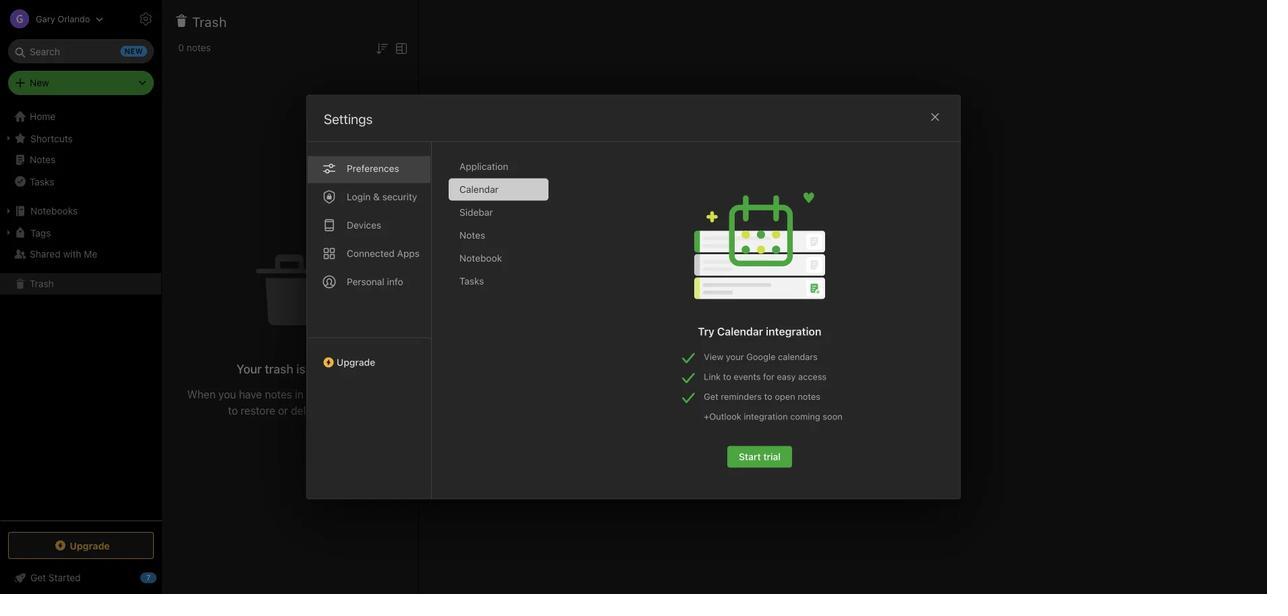 Task type: locate. For each thing, give the bounding box(es) containing it.
view your google calendars
[[704, 352, 818, 362]]

0 horizontal spatial upgrade
[[70, 540, 110, 551]]

expand notebooks image
[[3, 206, 14, 217]]

tasks inside "tasks" button
[[30, 176, 54, 187]]

1 vertical spatial upgrade button
[[8, 532, 154, 559]]

None search field
[[18, 39, 144, 63]]

trash link
[[0, 273, 161, 295]]

shared
[[30, 249, 61, 260]]

0 horizontal spatial notes
[[30, 154, 55, 165]]

1 horizontal spatial trash
[[192, 13, 227, 29]]

notes
[[187, 42, 211, 53], [265, 388, 292, 401], [798, 392, 820, 402]]

application tab
[[449, 156, 549, 178]]

upgrade for rightmost upgrade popup button
[[337, 357, 375, 368]]

personal
[[347, 276, 384, 287]]

calendar
[[459, 184, 499, 195], [717, 325, 763, 338]]

notebook
[[459, 253, 502, 264]]

tags button
[[0, 222, 161, 244]]

0 notes
[[178, 42, 211, 53]]

link to events for easy access
[[704, 372, 827, 382]]

start
[[739, 451, 761, 462]]

1 horizontal spatial to
[[723, 372, 731, 382]]

tasks
[[30, 176, 54, 187], [459, 276, 484, 287]]

coming
[[790, 412, 820, 422]]

your trash is empty
[[237, 362, 344, 376]]

1 vertical spatial notes
[[459, 230, 485, 241]]

easy
[[777, 372, 796, 382]]

0 vertical spatial upgrade button
[[307, 338, 431, 373]]

2 vertical spatial to
[[228, 404, 238, 417]]

access
[[798, 372, 827, 382]]

tasks down the notebook
[[459, 276, 484, 287]]

security
[[382, 191, 417, 202]]

get
[[704, 392, 718, 402]]

integration down get reminders to open notes
[[744, 412, 788, 422]]

calendar up your
[[717, 325, 763, 338]]

tasks up notebooks
[[30, 176, 54, 187]]

integration
[[766, 325, 821, 338], [744, 412, 788, 422]]

0 vertical spatial calendar
[[459, 184, 499, 195]]

1 vertical spatial to
[[764, 392, 772, 402]]

notes
[[30, 154, 55, 165], [459, 230, 485, 241]]

&
[[373, 191, 380, 202]]

0 horizontal spatial tab list
[[307, 142, 432, 499]]

get reminders to open notes
[[704, 392, 820, 402]]

1 horizontal spatial notes
[[265, 388, 292, 401]]

0 vertical spatial notes
[[30, 154, 55, 165]]

trash up the 0 notes
[[192, 13, 227, 29]]

1 horizontal spatial notes
[[459, 230, 485, 241]]

0 vertical spatial tasks
[[30, 176, 54, 187]]

0 horizontal spatial tasks
[[30, 176, 54, 187]]

trash
[[192, 13, 227, 29], [30, 278, 54, 289]]

upgrade
[[337, 357, 375, 368], [70, 540, 110, 551]]

to left open
[[764, 392, 772, 402]]

0
[[178, 42, 184, 53]]

to
[[723, 372, 731, 382], [764, 392, 772, 402], [228, 404, 238, 417]]

0 vertical spatial to
[[723, 372, 731, 382]]

new button
[[8, 71, 154, 95]]

trash
[[265, 362, 293, 376]]

the
[[306, 388, 322, 401]]

start trial
[[739, 451, 781, 462]]

in
[[295, 388, 303, 401]]

0 vertical spatial upgrade
[[337, 357, 375, 368]]

have
[[239, 388, 262, 401]]

to right link
[[723, 372, 731, 382]]

reminders
[[721, 392, 762, 402]]

1 horizontal spatial upgrade button
[[307, 338, 431, 373]]

calendar tab
[[449, 178, 549, 201]]

1 horizontal spatial tab list
[[449, 156, 559, 499]]

notebooks link
[[0, 200, 161, 222]]

1 horizontal spatial tasks
[[459, 276, 484, 287]]

soon
[[823, 412, 843, 422]]

me
[[84, 249, 97, 260]]

apps
[[397, 248, 420, 259]]

notebooks
[[30, 205, 78, 217]]

notes right '0'
[[187, 42, 211, 53]]

1 horizontal spatial upgrade
[[337, 357, 375, 368]]

1 horizontal spatial calendar
[[717, 325, 763, 338]]

0 horizontal spatial to
[[228, 404, 238, 417]]

try calendar integration
[[698, 325, 821, 338]]

1 vertical spatial tasks
[[459, 276, 484, 287]]

0 horizontal spatial trash
[[30, 278, 54, 289]]

to down 'you'
[[228, 404, 238, 417]]

try
[[698, 325, 714, 338]]

link
[[704, 372, 721, 382]]

notes up or
[[265, 388, 292, 401]]

tree
[[0, 106, 162, 520]]

1 vertical spatial trash
[[30, 278, 54, 289]]

notes down sidebar
[[459, 230, 485, 241]]

upgrade for the left upgrade popup button
[[70, 540, 110, 551]]

integration up calendars
[[766, 325, 821, 338]]

0 horizontal spatial calendar
[[459, 184, 499, 195]]

notes down access
[[798, 392, 820, 402]]

tab list
[[307, 142, 432, 499], [449, 156, 559, 499]]

+outlook integration coming soon
[[704, 412, 843, 422]]

you
[[218, 388, 236, 401]]

them.
[[324, 404, 352, 417]]

events
[[734, 372, 761, 382]]

restore
[[241, 404, 275, 417]]

+outlook
[[704, 412, 741, 422]]

upgrade button
[[307, 338, 431, 373], [8, 532, 154, 559]]

calendar up sidebar
[[459, 184, 499, 195]]

notes down shortcuts
[[30, 154, 55, 165]]

shared with me
[[30, 249, 97, 260]]

info
[[387, 276, 403, 287]]

home
[[30, 111, 55, 122]]

preferences
[[347, 163, 399, 174]]

1 vertical spatial upgrade
[[70, 540, 110, 551]]

trash down shared
[[30, 278, 54, 289]]

tasks tab
[[449, 270, 549, 292]]



Task type: vqa. For each thing, say whether or not it's contained in the screenshot.
Connected Apps
yes



Task type: describe. For each thing, give the bounding box(es) containing it.
tasks button
[[0, 171, 161, 192]]

tab list containing preferences
[[307, 142, 432, 499]]

2 horizontal spatial notes
[[798, 392, 820, 402]]

expand tags image
[[3, 227, 14, 238]]

login
[[347, 191, 371, 202]]

application
[[459, 161, 508, 172]]

shortcuts button
[[0, 128, 161, 149]]

tree containing home
[[0, 106, 162, 520]]

is
[[296, 362, 305, 376]]

trash inside tree
[[30, 278, 54, 289]]

google
[[746, 352, 776, 362]]

sidebar
[[459, 207, 493, 218]]

shortcuts
[[30, 133, 73, 144]]

tags
[[30, 227, 51, 238]]

tab list containing application
[[449, 156, 559, 499]]

settings image
[[138, 11, 154, 27]]

tasks inside the tasks tab
[[459, 276, 484, 287]]

delete
[[291, 404, 321, 417]]

0 horizontal spatial upgrade button
[[8, 532, 154, 559]]

'...'
[[381, 388, 393, 401]]

1 vertical spatial calendar
[[717, 325, 763, 338]]

2 horizontal spatial to
[[764, 392, 772, 402]]

connected
[[347, 248, 395, 259]]

trial
[[763, 451, 781, 462]]

sidebar tab
[[449, 201, 549, 224]]

empty
[[308, 362, 344, 376]]

calendars
[[778, 352, 818, 362]]

settings
[[324, 111, 373, 127]]

trash,
[[325, 388, 353, 401]]

0 horizontal spatial notes
[[187, 42, 211, 53]]

devices
[[347, 220, 381, 231]]

or
[[278, 404, 288, 417]]

note window - empty element
[[419, 0, 1267, 594]]

notes inside when you have notes in the trash, click '...' to restore or delete them.
[[265, 388, 292, 401]]

click
[[356, 388, 378, 401]]

close image
[[927, 109, 943, 125]]

when
[[187, 388, 216, 401]]

notebook tab
[[449, 247, 549, 270]]

connected apps
[[347, 248, 420, 259]]

personal info
[[347, 276, 403, 287]]

when you have notes in the trash, click '...' to restore or delete them.
[[187, 388, 393, 417]]

calendar inside tab
[[459, 184, 499, 195]]

notes inside tab
[[459, 230, 485, 241]]

notes tab
[[449, 224, 549, 247]]

notes link
[[0, 149, 161, 171]]

Search text field
[[18, 39, 144, 63]]

open
[[775, 392, 795, 402]]

shared with me link
[[0, 244, 161, 265]]

0 vertical spatial integration
[[766, 325, 821, 338]]

login & security
[[347, 191, 417, 202]]

view
[[704, 352, 723, 362]]

start trial button
[[727, 446, 792, 468]]

notes inside tree
[[30, 154, 55, 165]]

1 vertical spatial integration
[[744, 412, 788, 422]]

with
[[63, 249, 81, 260]]

0 vertical spatial trash
[[192, 13, 227, 29]]

for
[[763, 372, 774, 382]]

your
[[726, 352, 744, 362]]

to inside when you have notes in the trash, click '...' to restore or delete them.
[[228, 404, 238, 417]]

your
[[237, 362, 262, 376]]

new
[[30, 77, 49, 88]]

home link
[[0, 106, 162, 128]]



